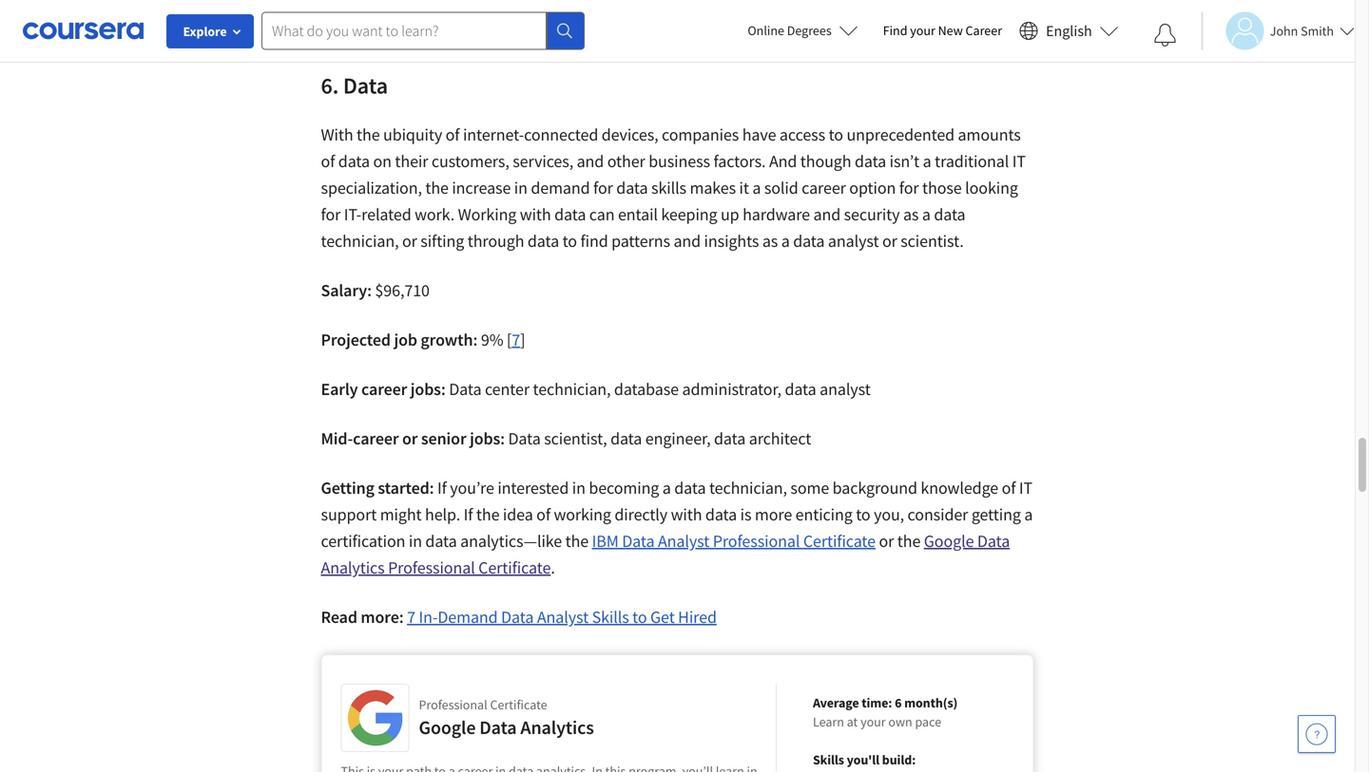 Task type: locate. For each thing, give the bounding box(es) containing it.
increase
[[452, 177, 511, 199]]

skills left get
[[592, 607, 629, 628]]

for left it-
[[321, 204, 341, 225]]

1 vertical spatial google
[[419, 716, 476, 740]]

jobs: down projected job growth: 9% [ 7 ]
[[411, 379, 446, 400]]

early career jobs: data center technician, database administrator, data analyst
[[321, 379, 871, 400]]

companies
[[662, 124, 739, 145]]

of right idea
[[536, 504, 550, 526]]

data down those
[[934, 204, 966, 225]]

in
[[514, 177, 528, 199], [572, 478, 586, 499], [409, 531, 422, 552]]

2 vertical spatial technician,
[[709, 478, 787, 499]]

2 horizontal spatial and
[[813, 204, 841, 225]]

entail
[[618, 204, 658, 225]]

for up 'can'
[[593, 177, 613, 199]]

data up entail
[[616, 177, 648, 199]]

related
[[361, 204, 411, 225]]

2 vertical spatial in
[[409, 531, 422, 552]]

to left get
[[632, 607, 647, 628]]

as
[[903, 204, 919, 225], [762, 231, 778, 252]]

0 horizontal spatial professional
[[388, 558, 475, 579]]

those
[[922, 177, 962, 199]]

0 vertical spatial 7
[[512, 329, 520, 351]]

1 horizontal spatial skills
[[813, 752, 844, 769]]

if you're interested in becoming a data technician, some background knowledge of it support might help. if the idea of working directly with data is more enticing to you, consider getting a certification in data analytics—like the
[[321, 478, 1033, 552]]

1 horizontal spatial for
[[593, 177, 613, 199]]

started:
[[378, 478, 434, 499]]

2 vertical spatial and
[[674, 231, 701, 252]]

certificate
[[803, 531, 876, 552], [478, 558, 551, 579]]

with up google data analytics professional certificate 'link'
[[671, 504, 702, 526]]

7 right 9%
[[512, 329, 520, 351]]

0 vertical spatial and
[[577, 151, 604, 172]]

1 horizontal spatial technician,
[[533, 379, 611, 400]]

internet-
[[463, 124, 524, 145]]

technician, up scientist,
[[533, 379, 611, 400]]

analytics down the certificate
[[520, 716, 594, 740]]

it up looking
[[1012, 151, 1026, 172]]

senior
[[421, 428, 466, 450]]

your right find
[[910, 22, 935, 39]]

1 vertical spatial career
[[361, 379, 407, 400]]

certificate inside google data analytics professional certificate
[[478, 558, 551, 579]]

unprecedented
[[847, 124, 955, 145]]

average
[[813, 695, 859, 712]]

0 vertical spatial analytics
[[321, 558, 385, 579]]

john smith button
[[1202, 12, 1355, 50]]

1 vertical spatial if
[[464, 504, 473, 526]]

in inside with the ubiquity of internet-connected devices, companies have access to unprecedented amounts of data on their customers, services, and other business factors. and though data isn't a traditional it specialization, the increase in demand for data skills makes it a solid career option for those looking for it-related work. working with data can entail keeping up hardware and security as a data technician, or sifting through data to find patterns and insights as a data analyst or scientist.
[[514, 177, 528, 199]]

or
[[402, 231, 417, 252], [882, 231, 897, 252], [402, 428, 418, 450], [879, 531, 894, 552]]

for down isn't at the right of the page
[[899, 177, 919, 199]]

skills
[[592, 607, 629, 628], [813, 752, 844, 769]]

1 vertical spatial in
[[572, 478, 586, 499]]

professional certificate google data analytics
[[419, 697, 594, 740]]

analytics inside the professional certificate google data analytics
[[520, 716, 594, 740]]

career right early at the left of page
[[361, 379, 407, 400]]

help center image
[[1305, 724, 1328, 746]]

0 horizontal spatial your
[[861, 714, 886, 731]]

data inside the professional certificate google data analytics
[[479, 716, 517, 740]]

0 horizontal spatial analytics
[[321, 558, 385, 579]]

1 horizontal spatial and
[[674, 231, 701, 252]]

jobs: right senior
[[470, 428, 505, 450]]

1 horizontal spatial jobs:
[[470, 428, 505, 450]]

certificate for analyst
[[803, 531, 876, 552]]

7 left in-
[[407, 607, 415, 628]]

working
[[458, 204, 517, 225]]

data right demand
[[501, 607, 534, 628]]

1 horizontal spatial if
[[464, 504, 473, 526]]

1 vertical spatial it
[[1019, 478, 1033, 499]]

the up on
[[357, 124, 380, 145]]

analyst
[[828, 231, 879, 252], [820, 379, 871, 400]]

is
[[740, 504, 751, 526]]

a right getting
[[1024, 504, 1033, 526]]

1 vertical spatial analyst
[[537, 607, 589, 628]]

2 horizontal spatial technician,
[[709, 478, 787, 499]]

1 horizontal spatial professional
[[713, 531, 800, 552]]

and left other in the top of the page
[[577, 151, 604, 172]]

connected
[[524, 124, 598, 145]]

skills left you'll
[[813, 752, 844, 769]]

professional inside google data analytics professional certificate
[[388, 558, 475, 579]]

ibm
[[592, 531, 619, 552]]

keeping
[[661, 204, 717, 225]]

0 vertical spatial with
[[520, 204, 551, 225]]

for
[[593, 177, 613, 199], [899, 177, 919, 199], [321, 204, 341, 225]]

scientist.
[[901, 231, 964, 252]]

0 horizontal spatial skills
[[592, 607, 629, 628]]

find
[[883, 22, 907, 39]]

1 horizontal spatial in
[[514, 177, 528, 199]]

0 horizontal spatial as
[[762, 231, 778, 252]]

in-
[[419, 607, 438, 628]]

can
[[589, 204, 615, 225]]

and left security
[[813, 204, 841, 225]]

traditional
[[935, 151, 1009, 172]]

6
[[895, 695, 902, 712]]

1 vertical spatial with
[[671, 504, 702, 526]]

and
[[577, 151, 604, 172], [813, 204, 841, 225], [674, 231, 701, 252]]

smith
[[1301, 22, 1334, 39]]

if up help.
[[437, 478, 447, 499]]

their
[[395, 151, 428, 172]]

0 vertical spatial technician,
[[321, 231, 399, 252]]

it up getting
[[1019, 478, 1033, 499]]

find
[[580, 231, 608, 252]]

None search field
[[261, 12, 585, 50]]

2 horizontal spatial for
[[899, 177, 919, 199]]

to inside "if you're interested in becoming a data technician, some background knowledge of it support might help. if the idea of working directly with data is more enticing to you, consider getting a certification in data analytics—like the"
[[856, 504, 871, 526]]

0 vertical spatial it
[[1012, 151, 1026, 172]]

some
[[790, 478, 829, 499]]

1 vertical spatial certificate
[[478, 558, 551, 579]]

isn't
[[890, 151, 920, 172]]

or left sifting
[[402, 231, 417, 252]]

directly
[[615, 504, 668, 526]]

professional
[[713, 531, 800, 552], [388, 558, 475, 579]]

1 horizontal spatial with
[[671, 504, 702, 526]]

and down keeping
[[674, 231, 701, 252]]

as up scientist.
[[903, 204, 919, 225]]

7 link
[[512, 329, 520, 351]]

analytics down certification at left
[[321, 558, 385, 579]]

administrator,
[[682, 379, 781, 400]]

your inside "link"
[[910, 22, 935, 39]]

getting
[[972, 504, 1021, 526]]

in down might
[[409, 531, 422, 552]]

9%
[[481, 329, 503, 351]]

demand
[[531, 177, 590, 199]]

your down time:
[[861, 714, 886, 731]]

0 horizontal spatial google
[[419, 716, 476, 740]]

certificate down enticing
[[803, 531, 876, 552]]

growth:
[[421, 329, 478, 351]]

data down help.
[[425, 531, 457, 552]]

0 horizontal spatial with
[[520, 204, 551, 225]]

data down getting
[[977, 531, 1010, 552]]

to left you,
[[856, 504, 871, 526]]

0 horizontal spatial in
[[409, 531, 422, 552]]

data left is
[[705, 504, 737, 526]]

data up option
[[855, 151, 886, 172]]

your inside average time: 6 month(s) learn at your own pace
[[861, 714, 886, 731]]

0 vertical spatial skills
[[592, 607, 629, 628]]

factors.
[[714, 151, 766, 172]]

1 horizontal spatial google
[[924, 531, 974, 552]]

salary: $96,710
[[321, 280, 430, 301]]

john
[[1270, 22, 1298, 39]]

certificate
[[490, 697, 547, 714]]

0 vertical spatial google
[[924, 531, 974, 552]]

jobs:
[[411, 379, 446, 400], [470, 428, 505, 450]]

analyst down .
[[537, 607, 589, 628]]

data down the certificate
[[479, 716, 517, 740]]

1 horizontal spatial analytics
[[520, 716, 594, 740]]

if
[[437, 478, 447, 499], [464, 504, 473, 526]]

it inside "if you're interested in becoming a data technician, some background knowledge of it support might help. if the idea of working directly with data is more enticing to you, consider getting a certification in data analytics—like the"
[[1019, 478, 1033, 499]]

1 horizontal spatial 7
[[512, 329, 520, 351]]

data left center
[[449, 379, 482, 400]]

might
[[380, 504, 422, 526]]

as down hardware
[[762, 231, 778, 252]]

of
[[446, 124, 460, 145], [321, 151, 335, 172], [1002, 478, 1016, 499], [536, 504, 550, 526]]

with down demand
[[520, 204, 551, 225]]

0 vertical spatial in
[[514, 177, 528, 199]]

skills you'll build:
[[813, 752, 916, 769]]

in down services,
[[514, 177, 528, 199]]

1 vertical spatial your
[[861, 714, 886, 731]]

google inside the professional certificate google data analytics
[[419, 716, 476, 740]]

technician, up is
[[709, 478, 787, 499]]

business
[[649, 151, 710, 172]]

data right 6.
[[343, 71, 388, 100]]

architect
[[749, 428, 811, 450]]

1 vertical spatial professional
[[388, 558, 475, 579]]

career up getting started:
[[353, 428, 399, 450]]

consider
[[908, 504, 968, 526]]

projected
[[321, 329, 391, 351]]

1 vertical spatial skills
[[813, 752, 844, 769]]

0 horizontal spatial if
[[437, 478, 447, 499]]

specialization,
[[321, 177, 422, 199]]

0 vertical spatial as
[[903, 204, 919, 225]]

with inside "if you're interested in becoming a data technician, some background knowledge of it support might help. if the idea of working directly with data is more enticing to you, consider getting a certification in data analytics—like the"
[[671, 504, 702, 526]]

early
[[321, 379, 358, 400]]

google down the professional
[[419, 716, 476, 740]]

6. data
[[321, 71, 388, 100]]

0 vertical spatial career
[[802, 177, 846, 199]]

1 vertical spatial analytics
[[520, 716, 594, 740]]

online degrees button
[[732, 10, 873, 51]]

analyst
[[658, 531, 710, 552], [537, 607, 589, 628]]

with inside with the ubiquity of internet-connected devices, companies have access to unprecedented amounts of data on their customers, services, and other business factors. and though data isn't a traditional it specialization, the increase in demand for data skills makes it a solid career option for those looking for it-related work. working with data can entail keeping up hardware and security as a data technician, or sifting through data to find patterns and insights as a data analyst or scientist.
[[520, 204, 551, 225]]

certificate down analytics—like
[[478, 558, 551, 579]]

online degrees
[[748, 22, 832, 39]]

a down hardware
[[781, 231, 790, 252]]

ubiquity
[[383, 124, 442, 145]]

career down though
[[802, 177, 846, 199]]

in up working
[[572, 478, 586, 499]]

of down with
[[321, 151, 335, 172]]

if right help.
[[464, 504, 473, 526]]

professional down is
[[713, 531, 800, 552]]

google down consider
[[924, 531, 974, 552]]

1 horizontal spatial analyst
[[658, 531, 710, 552]]

0 horizontal spatial certificate
[[478, 558, 551, 579]]

0 vertical spatial your
[[910, 22, 935, 39]]

[
[[507, 329, 512, 351]]

technician, down it-
[[321, 231, 399, 252]]

english button
[[1012, 0, 1126, 62]]

1 vertical spatial jobs:
[[470, 428, 505, 450]]

0 vertical spatial if
[[437, 478, 447, 499]]

data down directly
[[622, 531, 655, 552]]

0 vertical spatial jobs:
[[411, 379, 446, 400]]

center
[[485, 379, 530, 400]]

0 vertical spatial analyst
[[828, 231, 879, 252]]

0 horizontal spatial for
[[321, 204, 341, 225]]

data up the interested
[[508, 428, 541, 450]]

makes
[[690, 177, 736, 199]]

0 horizontal spatial and
[[577, 151, 604, 172]]

2 vertical spatial career
[[353, 428, 399, 450]]

0 vertical spatial certificate
[[803, 531, 876, 552]]

get
[[650, 607, 675, 628]]

professional up in-
[[388, 558, 475, 579]]

analyst down directly
[[658, 531, 710, 552]]

0 horizontal spatial technician,
[[321, 231, 399, 252]]

1 horizontal spatial your
[[910, 22, 935, 39]]

1 horizontal spatial certificate
[[803, 531, 876, 552]]

support
[[321, 504, 377, 526]]

data down 'administrator,'
[[714, 428, 746, 450]]

0 vertical spatial professional
[[713, 531, 800, 552]]

7
[[512, 329, 520, 351], [407, 607, 415, 628]]

0 horizontal spatial 7
[[407, 607, 415, 628]]

0 horizontal spatial analyst
[[537, 607, 589, 628]]



Task type: vqa. For each thing, say whether or not it's contained in the screenshot.
IBM
yes



Task type: describe. For each thing, give the bounding box(es) containing it.
have
[[742, 124, 776, 145]]

google inside google data analytics professional certificate
[[924, 531, 974, 552]]

professional for analyst
[[713, 531, 800, 552]]

1 horizontal spatial as
[[903, 204, 919, 225]]

option
[[849, 177, 896, 199]]

6.
[[321, 71, 339, 100]]

average time: 6 month(s) learn at your own pace
[[813, 695, 958, 731]]

data up becoming
[[610, 428, 642, 450]]

data inside google data analytics professional certificate
[[977, 531, 1010, 552]]

certification
[[321, 531, 405, 552]]

getting
[[321, 478, 374, 499]]

1 vertical spatial 7
[[407, 607, 415, 628]]

more:
[[361, 607, 404, 628]]

or down security
[[882, 231, 897, 252]]

career for early career jobs: data center technician, database administrator, data analyst
[[361, 379, 407, 400]]

coursera image
[[23, 15, 144, 46]]

customers,
[[432, 151, 509, 172]]

the down you,
[[897, 531, 921, 552]]

demand
[[438, 607, 498, 628]]

the left idea
[[476, 504, 500, 526]]

work.
[[415, 204, 455, 225]]

or down you,
[[879, 531, 894, 552]]

certificate for analytics
[[478, 558, 551, 579]]

help.
[[425, 504, 460, 526]]

in for internet-
[[514, 177, 528, 199]]

data left on
[[338, 151, 370, 172]]

find your new career link
[[873, 19, 1012, 43]]

learn
[[813, 714, 844, 731]]

services,
[[513, 151, 573, 172]]

skills
[[651, 177, 686, 199]]

becoming
[[589, 478, 659, 499]]

of up getting
[[1002, 478, 1016, 499]]

a right isn't at the right of the page
[[923, 151, 931, 172]]

of up customers,
[[446, 124, 460, 145]]

analyst inside with the ubiquity of internet-connected devices, companies have access to unprecedented amounts of data on their customers, services, and other business factors. and though data isn't a traditional it specialization, the increase in demand for data skills makes it a solid career option for those looking for it-related work. working with data can entail keeping up hardware and security as a data technician, or sifting through data to find patterns and insights as a data analyst or scientist.
[[828, 231, 879, 252]]

explore
[[183, 23, 227, 40]]

analytics inside google data analytics professional certificate
[[321, 558, 385, 579]]

explore button
[[166, 14, 254, 48]]

getting started:
[[321, 478, 437, 499]]

data right through
[[528, 231, 559, 252]]

data down demand
[[554, 204, 586, 225]]

a up directly
[[662, 478, 671, 499]]

to left find
[[562, 231, 577, 252]]

database
[[614, 379, 679, 400]]

month(s)
[[904, 695, 958, 712]]

google data analytics professional certificate link
[[321, 531, 1010, 579]]

google image
[[347, 690, 404, 747]]

john smith
[[1270, 22, 1334, 39]]

time:
[[862, 695, 892, 712]]

access
[[780, 124, 825, 145]]

insights
[[704, 231, 759, 252]]

$96,710
[[375, 280, 430, 301]]

2 horizontal spatial in
[[572, 478, 586, 499]]

patterns
[[611, 231, 670, 252]]

read more: 7 in-demand data analyst skills to get hired
[[321, 607, 717, 628]]

data up the "architect"
[[785, 379, 816, 400]]

career for mid-career or senior jobs: data scientist, data engineer, data architect
[[353, 428, 399, 450]]

1 vertical spatial technician,
[[533, 379, 611, 400]]

career inside with the ubiquity of internet-connected devices, companies have access to unprecedented amounts of data on their customers, services, and other business factors. and though data isn't a traditional it specialization, the increase in demand for data skills makes it a solid career option for those looking for it-related work. working with data can entail keeping up hardware and security as a data technician, or sifting through data to find patterns and insights as a data analyst or scientist.
[[802, 177, 846, 199]]

professional
[[419, 697, 487, 714]]

and
[[769, 151, 797, 172]]

salary:
[[321, 280, 372, 301]]

sifting
[[420, 231, 464, 252]]

in for becoming
[[409, 531, 422, 552]]

scientist,
[[544, 428, 607, 450]]

you,
[[874, 504, 904, 526]]

.
[[551, 558, 555, 579]]

the down working
[[565, 531, 589, 552]]

or left senior
[[402, 428, 418, 450]]

own
[[888, 714, 912, 731]]

analytics—like
[[460, 531, 562, 552]]

devices,
[[602, 124, 658, 145]]

amounts
[[958, 124, 1021, 145]]

through
[[468, 231, 524, 252]]

1 vertical spatial as
[[762, 231, 778, 252]]

a up scientist.
[[922, 204, 931, 225]]

more
[[755, 504, 792, 526]]

it
[[739, 177, 749, 199]]

it inside with the ubiquity of internet-connected devices, companies have access to unprecedented amounts of data on their customers, services, and other business factors. and though data isn't a traditional it specialization, the increase in demand for data skills makes it a solid career option for those looking for it-related work. working with data can entail keeping up hardware and security as a data technician, or sifting through data to find patterns and insights as a data analyst or scientist.
[[1012, 151, 1026, 172]]

the up work.
[[425, 177, 449, 199]]

read
[[321, 607, 357, 628]]

0 vertical spatial analyst
[[658, 531, 710, 552]]

mid-
[[321, 428, 353, 450]]

career
[[966, 22, 1002, 39]]

technician, inside "if you're interested in becoming a data technician, some background knowledge of it support might help. if the idea of working directly with data is more enticing to you, consider getting a certification in data analytics—like the"
[[709, 478, 787, 499]]

]
[[520, 329, 525, 351]]

professional for analytics
[[388, 558, 475, 579]]

at
[[847, 714, 858, 731]]

job
[[394, 329, 417, 351]]

though
[[800, 151, 851, 172]]

degrees
[[787, 22, 832, 39]]

show notifications image
[[1154, 24, 1177, 47]]

new
[[938, 22, 963, 39]]

idea
[[503, 504, 533, 526]]

0 horizontal spatial jobs:
[[411, 379, 446, 400]]

1 vertical spatial and
[[813, 204, 841, 225]]

data down engineer,
[[674, 478, 706, 499]]

with the ubiquity of internet-connected devices, companies have access to unprecedented amounts of data on their customers, services, and other business factors. and though data isn't a traditional it specialization, the increase in demand for data skills makes it a solid career option for those looking for it-related work. working with data can entail keeping up hardware and security as a data technician, or sifting through data to find patterns and insights as a data analyst or scientist.
[[321, 124, 1026, 252]]

knowledge
[[921, 478, 998, 499]]

ibm data analyst professional certificate link
[[592, 531, 876, 552]]

build:
[[882, 752, 916, 769]]

7 in-demand data analyst skills to get hired link
[[407, 607, 717, 628]]

projected job growth: 9% [ 7 ]
[[321, 329, 525, 351]]

find your new career
[[883, 22, 1002, 39]]

data down hardware
[[793, 231, 825, 252]]

a right it
[[752, 177, 761, 199]]

on
[[373, 151, 392, 172]]

to up though
[[829, 124, 843, 145]]

technician, inside with the ubiquity of internet-connected devices, companies have access to unprecedented amounts of data on their customers, services, and other business factors. and though data isn't a traditional it specialization, the increase in demand for data skills makes it a solid career option for those looking for it-related work. working with data can entail keeping up hardware and security as a data technician, or sifting through data to find patterns and insights as a data analyst or scientist.
[[321, 231, 399, 252]]

other
[[607, 151, 645, 172]]

it-
[[344, 204, 361, 225]]

ibm data analyst professional certificate or the
[[592, 531, 924, 552]]

1 vertical spatial analyst
[[820, 379, 871, 400]]

security
[[844, 204, 900, 225]]

english
[[1046, 21, 1092, 40]]

hired
[[678, 607, 717, 628]]

What do you want to learn? text field
[[261, 12, 547, 50]]

hardware
[[743, 204, 810, 225]]

up
[[721, 204, 739, 225]]



